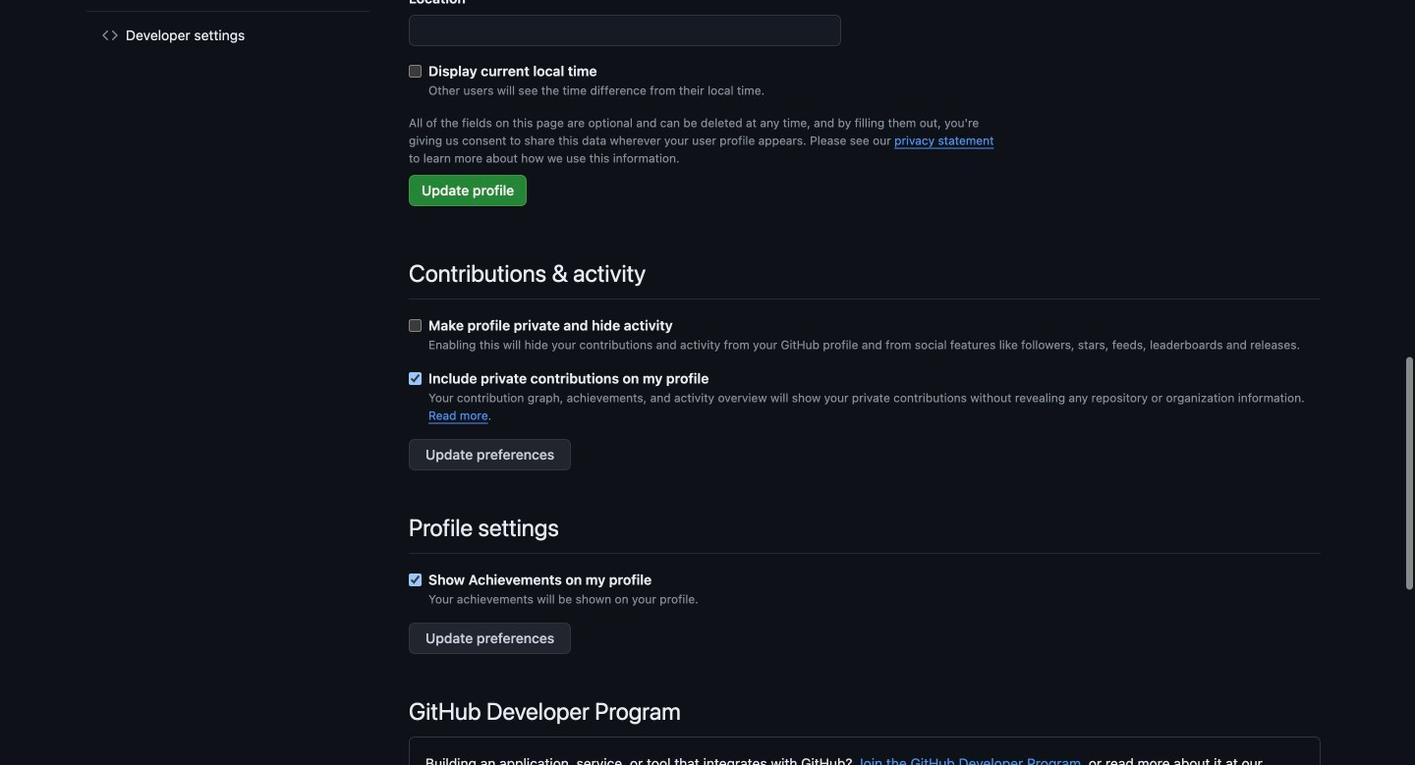 Task type: describe. For each thing, give the bounding box(es) containing it.
code image
[[102, 27, 118, 43]]



Task type: locate. For each thing, give the bounding box(es) containing it.
None checkbox
[[409, 372, 422, 385]]

None text field
[[409, 15, 841, 46]]

None checkbox
[[409, 65, 422, 78], [409, 319, 422, 332], [409, 574, 422, 587], [409, 65, 422, 78], [409, 319, 422, 332], [409, 574, 422, 587]]



Task type: vqa. For each thing, say whether or not it's contained in the screenshot.
code icon
yes



